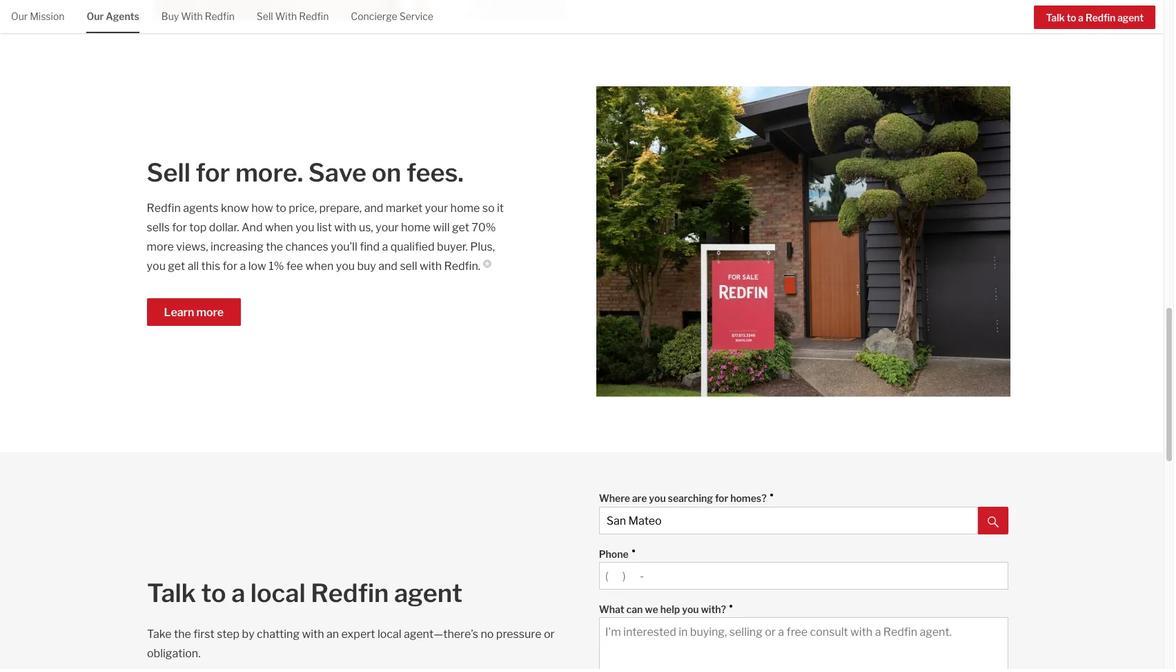 Task type: locate. For each thing, give the bounding box(es) containing it.
when down the how on the left top
[[265, 221, 293, 234]]

1 vertical spatial the
[[174, 628, 191, 641]]

sell for sell for more. save on fees.
[[147, 158, 191, 188]]

you right are
[[649, 493, 666, 504]]

step
[[217, 628, 240, 641]]

home left "so"
[[451, 202, 480, 215]]

the inside redfin agents know how to price, prepare, and market your home so it sells for top dollar. and when you list with us, your home will get 70% more views, increasing the chances you'll find a qualified buyer. plus, you get all this for a low 1% fee when you buy and sell with redfin.
[[266, 241, 283, 254]]

2 horizontal spatial to
[[1067, 12, 1077, 23]]

0 vertical spatial your
[[425, 202, 448, 215]]

talk for talk to a local redfin agent
[[147, 578, 196, 609]]

1 horizontal spatial sell
[[257, 10, 273, 22]]

top
[[189, 221, 207, 234]]

mission
[[30, 10, 65, 22]]

more
[[147, 241, 174, 254], [197, 306, 224, 319]]

you left all
[[147, 260, 166, 273]]

0 horizontal spatial with
[[302, 628, 324, 641]]

and up us,
[[364, 202, 384, 215]]

0 horizontal spatial agent
[[394, 578, 463, 609]]

know
[[221, 202, 249, 215]]

2 with from the left
[[275, 10, 297, 22]]

1 vertical spatial to
[[276, 202, 286, 215]]

buy
[[161, 10, 179, 22]]

more.
[[235, 158, 303, 188]]

the up 1%
[[266, 241, 283, 254]]

are
[[632, 493, 647, 504]]

local right expert on the left
[[378, 628, 402, 641]]

to
[[1067, 12, 1077, 23], [276, 202, 286, 215], [201, 578, 226, 609]]

local
[[251, 578, 306, 609], [378, 628, 402, 641]]

Enter your phone number field telephone field
[[605, 570, 1003, 583]]

1 horizontal spatial our
[[87, 10, 104, 22]]

talk inside button
[[1047, 12, 1065, 23]]

by
[[242, 628, 255, 641]]

1 horizontal spatial when
[[306, 260, 334, 273]]

where are you searching for homes?
[[599, 493, 767, 504]]

no
[[481, 628, 494, 641]]

1 vertical spatial talk
[[147, 578, 196, 609]]

buy with redfin
[[161, 10, 235, 22]]

fees.
[[407, 158, 464, 188]]

get left all
[[168, 260, 185, 273]]

can
[[627, 604, 643, 616]]

more inside button
[[197, 306, 224, 319]]

sell right buy with redfin
[[257, 10, 273, 22]]

0 vertical spatial agent
[[1118, 12, 1144, 23]]

your right us,
[[376, 221, 399, 234]]

redfin
[[205, 10, 235, 22], [299, 10, 329, 22], [1086, 12, 1116, 23], [147, 202, 181, 215], [311, 578, 389, 609]]

0 horizontal spatial to
[[201, 578, 226, 609]]

when
[[265, 221, 293, 234], [306, 260, 334, 273]]

1 horizontal spatial local
[[378, 628, 402, 641]]

0 horizontal spatial with
[[181, 10, 203, 22]]

with
[[334, 221, 357, 234], [420, 260, 442, 273], [302, 628, 324, 641]]

the up obligation.
[[174, 628, 191, 641]]

redfin inside button
[[1086, 12, 1116, 23]]

searching
[[668, 493, 713, 504]]

our
[[11, 10, 28, 22], [87, 10, 104, 22]]

get right the will
[[452, 221, 469, 234]]

a
[[1079, 12, 1084, 23], [382, 241, 388, 254], [240, 260, 246, 273], [231, 578, 245, 609]]

1 horizontal spatial home
[[451, 202, 480, 215]]

learn more button
[[147, 299, 241, 326]]

agent
[[1118, 12, 1144, 23], [394, 578, 463, 609]]

local up chatting
[[251, 578, 306, 609]]

1 horizontal spatial your
[[425, 202, 448, 215]]

1 vertical spatial local
[[378, 628, 402, 641]]

redfin inside redfin agents know how to price, prepare, and market your home so it sells for top dollar. and when you list with us, your home will get 70% more views, increasing the chances you'll find a qualified buyer. plus, you get all this for a low 1% fee when you buy and sell with redfin.
[[147, 202, 181, 215]]

1 horizontal spatial more
[[197, 306, 224, 319]]

will
[[433, 221, 450, 234]]

our left agents
[[87, 10, 104, 22]]

2 horizontal spatial with
[[420, 260, 442, 273]]

sell up agents
[[147, 158, 191, 188]]

home up qualified
[[401, 221, 431, 234]]

with for buy
[[181, 10, 203, 22]]

2 vertical spatial with
[[302, 628, 324, 641]]

expert
[[342, 628, 375, 641]]

1 horizontal spatial get
[[452, 221, 469, 234]]

1 vertical spatial when
[[306, 260, 334, 273]]

search field element
[[599, 486, 1009, 535]]

low
[[248, 260, 266, 273]]

we
[[645, 604, 659, 616]]

talk to a local redfin agent
[[147, 578, 463, 609]]

with right sell
[[420, 260, 442, 273]]

with
[[181, 10, 203, 22], [275, 10, 297, 22]]

home
[[451, 202, 480, 215], [401, 221, 431, 234]]

2 vertical spatial to
[[201, 578, 226, 609]]

the inside take the first step by chatting with an expert local agent—there's no pressure or obligation.
[[174, 628, 191, 641]]

the
[[266, 241, 283, 254], [174, 628, 191, 641]]

2 our from the left
[[87, 10, 104, 22]]

get
[[452, 221, 469, 234], [168, 260, 185, 273]]

0 horizontal spatial more
[[147, 241, 174, 254]]

0 horizontal spatial sell
[[147, 158, 191, 188]]

0 vertical spatial get
[[452, 221, 469, 234]]

1 our from the left
[[11, 10, 28, 22]]

1 horizontal spatial with
[[275, 10, 297, 22]]

your
[[425, 202, 448, 215], [376, 221, 399, 234]]

all
[[188, 260, 199, 273]]

0 horizontal spatial get
[[168, 260, 185, 273]]

our for our agents
[[87, 10, 104, 22]]

Enter your message field text field
[[605, 625, 1003, 669]]

0 vertical spatial to
[[1067, 12, 1077, 23]]

more right learn
[[197, 306, 224, 319]]

concierge service link
[[351, 0, 434, 31]]

0 vertical spatial talk
[[1047, 12, 1065, 23]]

you'll
[[331, 241, 358, 254]]

to inside button
[[1067, 12, 1077, 23]]

0 horizontal spatial home
[[401, 221, 431, 234]]

0 vertical spatial more
[[147, 241, 174, 254]]

0 vertical spatial when
[[265, 221, 293, 234]]

a inside button
[[1079, 12, 1084, 23]]

1 vertical spatial with
[[420, 260, 442, 273]]

with up "you'll"
[[334, 221, 357, 234]]

1 vertical spatial your
[[376, 221, 399, 234]]

sell
[[257, 10, 273, 22], [147, 158, 191, 188]]

0 vertical spatial with
[[334, 221, 357, 234]]

first
[[194, 628, 215, 641]]

how
[[251, 202, 273, 215]]

1 horizontal spatial to
[[276, 202, 286, 215]]

1 horizontal spatial talk
[[1047, 12, 1065, 23]]

our for our mission
[[11, 10, 28, 22]]

prepare,
[[319, 202, 362, 215]]

1 vertical spatial and
[[379, 260, 398, 273]]

fee
[[286, 260, 303, 273]]

agent—there's
[[404, 628, 479, 641]]

1 with from the left
[[181, 10, 203, 22]]

1 vertical spatial home
[[401, 221, 431, 234]]

1 vertical spatial get
[[168, 260, 185, 273]]

you
[[296, 221, 315, 234], [147, 260, 166, 273], [336, 260, 355, 273], [649, 493, 666, 504], [682, 604, 699, 616]]

1%
[[269, 260, 284, 273]]

market
[[386, 202, 423, 215]]

homes?
[[731, 493, 767, 504]]

concierge
[[351, 10, 398, 22]]

sells
[[147, 221, 170, 234]]

and
[[364, 202, 384, 215], [379, 260, 398, 273]]

when down chances
[[306, 260, 334, 273]]

1 vertical spatial sell
[[147, 158, 191, 188]]

1 vertical spatial more
[[197, 306, 224, 319]]

0 horizontal spatial your
[[376, 221, 399, 234]]

for left homes?
[[715, 493, 729, 504]]

to for redfin
[[1067, 12, 1077, 23]]

1 vertical spatial agent
[[394, 578, 463, 609]]

1 horizontal spatial agent
[[1118, 12, 1144, 23]]

1 horizontal spatial the
[[266, 241, 283, 254]]

or
[[544, 628, 555, 641]]

us,
[[359, 221, 373, 234]]

0 vertical spatial sell
[[257, 10, 273, 22]]

0 horizontal spatial the
[[174, 628, 191, 641]]

0 horizontal spatial our
[[11, 10, 28, 22]]

with left an
[[302, 628, 324, 641]]

where
[[599, 493, 630, 504]]

0 horizontal spatial talk
[[147, 578, 196, 609]]

disclaimer image
[[483, 260, 492, 268]]

increasing
[[211, 241, 264, 254]]

your up the will
[[425, 202, 448, 215]]

0 horizontal spatial local
[[251, 578, 306, 609]]

for
[[196, 158, 230, 188], [172, 221, 187, 234], [223, 260, 238, 273], [715, 493, 729, 504]]

enter your message field. required field. element
[[599, 597, 1002, 618]]

talk
[[1047, 12, 1065, 23], [147, 578, 196, 609]]

our left mission
[[11, 10, 28, 22]]

and left sell
[[379, 260, 398, 273]]

more down sells
[[147, 241, 174, 254]]

0 vertical spatial the
[[266, 241, 283, 254]]



Task type: describe. For each thing, give the bounding box(es) containing it.
phone
[[599, 549, 629, 560]]

sell
[[400, 260, 417, 273]]

buyer.
[[437, 241, 468, 254]]

talk for talk to a redfin agent
[[1047, 12, 1065, 23]]

chatting
[[257, 628, 300, 641]]

sell with redfin
[[257, 10, 329, 22]]

it
[[497, 202, 504, 215]]

take the first step by chatting with an expert local agent—there's no pressure or obligation.
[[147, 628, 555, 660]]

agents
[[183, 202, 219, 215]]

qualified
[[391, 241, 435, 254]]

enter your phone number field. required field. element
[[599, 542, 1002, 562]]

70%
[[472, 221, 496, 234]]

help
[[661, 604, 680, 616]]

for right the this
[[223, 260, 238, 273]]

for inside search field element
[[715, 493, 729, 504]]

a for sale yard sign in front of a brick building image
[[153, 0, 567, 20]]

price,
[[289, 202, 317, 215]]

0 vertical spatial and
[[364, 202, 384, 215]]

learn more
[[164, 306, 224, 319]]

concierge service
[[351, 10, 434, 22]]

for up agents
[[196, 158, 230, 188]]

this
[[201, 260, 220, 273]]

talk to a redfin agent
[[1047, 12, 1144, 23]]

our mission link
[[11, 0, 65, 31]]

0 vertical spatial home
[[451, 202, 480, 215]]

a couple putting up a sold sign in front of their home image
[[597, 87, 1011, 397]]

dollar.
[[209, 221, 239, 234]]

pressure
[[496, 628, 542, 641]]

redfin agents know how to price, prepare, and market your home so it sells for top dollar. and when you list with us, your home will get 70% more views, increasing the chances you'll find a qualified buyer. plus, you get all this for a low 1% fee when you buy and sell with redfin.
[[147, 202, 504, 273]]

learn
[[164, 306, 194, 319]]

to inside redfin agents know how to price, prepare, and market your home so it sells for top dollar. and when you list with us, your home will get 70% more views, increasing the chances you'll find a qualified buyer. plus, you get all this for a low 1% fee when you buy and sell with redfin.
[[276, 202, 286, 215]]

you inside search field element
[[649, 493, 666, 504]]

buy with redfin link
[[161, 0, 235, 31]]

our agents
[[87, 10, 139, 22]]

1 horizontal spatial with
[[334, 221, 357, 234]]

sell with redfin link
[[257, 0, 329, 31]]

you down "you'll"
[[336, 260, 355, 273]]

so
[[483, 202, 495, 215]]

on
[[372, 158, 402, 188]]

submit search image
[[988, 516, 999, 527]]

our agents link
[[87, 0, 139, 31]]

what
[[599, 604, 625, 616]]

you right help
[[682, 604, 699, 616]]

City, Address, ZIP search field
[[599, 507, 978, 535]]

redfin.
[[444, 260, 481, 273]]

chances
[[286, 241, 329, 254]]

for left "top"
[[172, 221, 187, 234]]

take
[[147, 628, 172, 641]]

0 vertical spatial local
[[251, 578, 306, 609]]

and
[[242, 221, 263, 234]]

with inside take the first step by chatting with an expert local agent—there's no pressure or obligation.
[[302, 628, 324, 641]]

with?
[[701, 604, 726, 616]]

agents
[[106, 10, 139, 22]]

obligation.
[[147, 647, 201, 660]]

agent inside button
[[1118, 12, 1144, 23]]

views,
[[176, 241, 208, 254]]

service
[[400, 10, 434, 22]]

save
[[309, 158, 367, 188]]

our mission
[[11, 10, 65, 22]]

more inside redfin agents know how to price, prepare, and market your home so it sells for top dollar. and when you list with us, your home will get 70% more views, increasing the chances you'll find a qualified buyer. plus, you get all this for a low 1% fee when you buy and sell with redfin.
[[147, 241, 174, 254]]

sell for sell with redfin
[[257, 10, 273, 22]]

plus,
[[471, 241, 495, 254]]

list
[[317, 221, 332, 234]]

talk to a redfin agent button
[[1035, 5, 1156, 29]]

what can we help you with?
[[599, 604, 726, 616]]

you left list
[[296, 221, 315, 234]]

0 horizontal spatial when
[[265, 221, 293, 234]]

sell for more. save on fees.
[[147, 158, 464, 188]]

to for local
[[201, 578, 226, 609]]

find
[[360, 241, 380, 254]]

an
[[327, 628, 339, 641]]

buy
[[357, 260, 376, 273]]

local inside take the first step by chatting with an expert local agent—there's no pressure or obligation.
[[378, 628, 402, 641]]

with for sell
[[275, 10, 297, 22]]



Task type: vqa. For each thing, say whether or not it's contained in the screenshot.
top Transit
no



